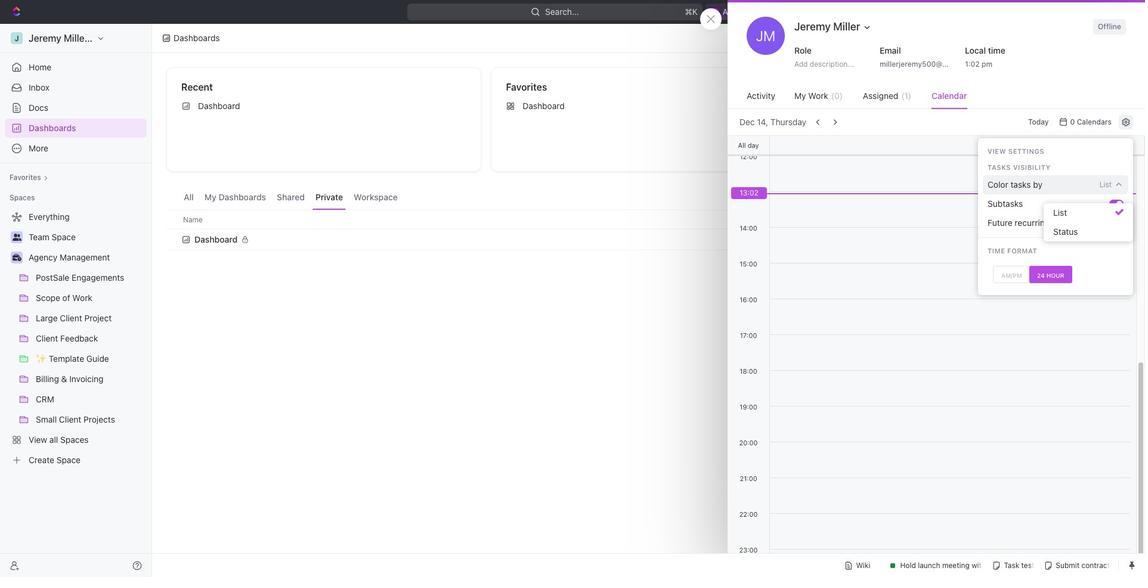 Task type: describe. For each thing, give the bounding box(es) containing it.
my dashboards
[[205, 192, 266, 202]]

day
[[748, 141, 759, 149]]

1 horizontal spatial by
[[1034, 180, 1043, 190]]

add description... button
[[790, 57, 869, 72]]

search
[[975, 33, 1002, 43]]

name
[[183, 215, 203, 224]]

14:00
[[740, 224, 758, 232]]

time
[[989, 45, 1006, 55]]

dashboard for created by me
[[848, 101, 890, 111]]

16:00
[[740, 296, 758, 304]]

13:00
[[740, 189, 758, 196]]

⌘k
[[685, 7, 698, 17]]

list inside button
[[1054, 208, 1068, 218]]

1 cell from the left
[[824, 229, 919, 251]]

tasks visibility
[[988, 163, 1051, 171]]

status
[[1054, 227, 1078, 237]]

subtasks
[[988, 199, 1023, 209]]

sidebar navigation
[[0, 24, 152, 578]]

tab list containing all
[[181, 186, 401, 210]]

business time image
[[12, 254, 21, 261]]

jm inside jeremy miller, , element
[[1028, 235, 1038, 244]]

time format
[[988, 247, 1038, 255]]

17:00
[[740, 332, 757, 340]]

view
[[988, 147, 1007, 155]]

new dashboard
[[1071, 33, 1134, 43]]

local
[[965, 45, 986, 55]]

status button
[[1049, 223, 1129, 242]]

description...
[[810, 60, 854, 69]]

dashboards inside "sidebar" navigation
[[29, 123, 76, 133]]

email millerjeremy500@gmail.com
[[880, 45, 979, 69]]

local time 1:02 pm
[[965, 45, 1006, 69]]

home link
[[5, 58, 147, 77]]

shared
[[277, 192, 305, 202]]

all for all day
[[738, 141, 746, 149]]

24
[[1038, 272, 1045, 279]]

today
[[1029, 118, 1049, 126]]

dashboard row
[[166, 228, 1131, 252]]

favorites inside button
[[10, 173, 41, 182]]

today button
[[1024, 115, 1054, 129]]

22:00
[[740, 511, 758, 519]]

my work
[[795, 91, 829, 101]]

workspace
[[354, 192, 398, 202]]

spaces
[[10, 193, 35, 202]]

work
[[809, 91, 829, 101]]

recurring
[[1015, 218, 1050, 228]]

2 cell from the left
[[919, 229, 1015, 251]]

new dashboard button
[[1064, 29, 1141, 48]]

new for new
[[977, 7, 995, 17]]

dashboards link
[[5, 119, 147, 138]]

email
[[880, 45, 901, 55]]

dashboard link for created by me
[[826, 97, 1126, 116]]

0 horizontal spatial jm
[[756, 27, 776, 44]]

created
[[831, 82, 867, 92]]

recent
[[181, 82, 213, 92]]

future recurring tasks
[[988, 218, 1073, 228]]

0 vertical spatial list
[[1100, 180, 1112, 189]]

docs
[[29, 103, 48, 113]]

dashboard inside 'button'
[[1091, 33, 1134, 43]]

all for all
[[184, 192, 194, 202]]

private
[[316, 192, 343, 202]]

role add description...
[[795, 45, 854, 69]]

subtasks button
[[983, 195, 1110, 214]]

management
[[60, 252, 110, 263]]

hour
[[1047, 272, 1065, 279]]

my dashboards button
[[202, 186, 269, 210]]

23:00
[[740, 547, 758, 554]]

inbox
[[29, 82, 50, 92]]

millerjeremy500@gmail.com
[[880, 60, 979, 69]]

upgrade link
[[899, 4, 956, 20]]

offline
[[1098, 22, 1122, 31]]

docs link
[[5, 98, 147, 118]]

12:00
[[740, 153, 758, 161]]

pm
[[982, 60, 993, 69]]

add
[[795, 60, 808, 69]]

home
[[29, 62, 51, 72]]

inbox link
[[5, 78, 147, 97]]

me
[[883, 82, 897, 92]]

20:00
[[740, 439, 758, 447]]

dashboard link for favorites
[[501, 97, 801, 116]]

dashboards up recent on the top left of page
[[174, 33, 220, 43]]

dashboard inside row
[[195, 234, 238, 245]]



Task type: locate. For each thing, give the bounding box(es) containing it.
0 horizontal spatial my
[[205, 192, 216, 202]]

1:02
[[965, 60, 980, 69]]

0 vertical spatial my
[[795, 91, 806, 101]]

row containing name
[[166, 210, 1131, 230]]

1 horizontal spatial all
[[738, 141, 746, 149]]

24 hour
[[1038, 272, 1065, 279]]

agency management link
[[29, 248, 144, 267]]

by
[[869, 82, 880, 92], [1034, 180, 1043, 190]]

1 vertical spatial favorites
[[10, 173, 41, 182]]

private button
[[313, 186, 346, 210]]

tasks down subtasks button
[[1053, 218, 1073, 228]]

dashboard button
[[181, 228, 817, 252], [181, 228, 257, 252]]

my right all button
[[205, 192, 216, 202]]

all left day
[[738, 141, 746, 149]]

dashboards down docs
[[29, 123, 76, 133]]

calendar
[[932, 91, 968, 101]]

1 vertical spatial tasks
[[1053, 218, 1073, 228]]

1 vertical spatial jm
[[1028, 235, 1038, 244]]

new inside button
[[977, 7, 995, 17]]

19:00
[[740, 403, 758, 411]]

dashboard link
[[177, 97, 476, 116], [501, 97, 801, 116], [826, 97, 1126, 116]]

search dashboards button
[[958, 29, 1059, 48]]

my left work
[[795, 91, 806, 101]]

column header inside dashboard table
[[824, 210, 919, 230]]

tasks
[[1011, 180, 1031, 190], [1053, 218, 1073, 228]]

2 dashboard link from the left
[[501, 97, 801, 116]]

dashboard
[[1091, 33, 1134, 43], [198, 101, 240, 111], [523, 101, 565, 111], [848, 101, 890, 111], [195, 234, 238, 245]]

favorites button
[[5, 171, 53, 185]]

tab list
[[181, 186, 401, 210]]

1 horizontal spatial dashboard link
[[501, 97, 801, 116]]

1 vertical spatial by
[[1034, 180, 1043, 190]]

0 vertical spatial new
[[977, 7, 995, 17]]

activity
[[747, 91, 776, 101]]

all inside button
[[184, 192, 194, 202]]

1 vertical spatial new
[[1071, 33, 1088, 43]]

jeremy miller, , element
[[1026, 233, 1040, 247]]

cell
[[824, 229, 919, 251], [919, 229, 1015, 251]]

1 vertical spatial all
[[184, 192, 194, 202]]

tasks
[[988, 163, 1011, 171]]

by down visibility
[[1034, 180, 1043, 190]]

0 vertical spatial tasks
[[1011, 180, 1031, 190]]

0 horizontal spatial list
[[1054, 208, 1068, 218]]

created by me
[[831, 82, 897, 92]]

0 horizontal spatial all
[[184, 192, 194, 202]]

all button
[[181, 186, 197, 210]]

0 horizontal spatial new
[[977, 7, 995, 17]]

sharing
[[1022, 215, 1048, 224]]

list up status
[[1054, 208, 1068, 218]]

future
[[988, 218, 1013, 228]]

workspace button
[[351, 186, 401, 210]]

new
[[977, 7, 995, 17], [1071, 33, 1088, 43]]

Search by name... text field
[[942, 187, 1124, 205]]

list button
[[1049, 203, 1129, 223]]

am/pm
[[1002, 272, 1023, 279]]

new for new dashboard
[[1071, 33, 1088, 43]]

0 horizontal spatial favorites
[[10, 173, 41, 182]]

list
[[1100, 180, 1112, 189], [1054, 208, 1068, 218]]

settings
[[1009, 147, 1045, 155]]

0 horizontal spatial by
[[869, 82, 880, 92]]

agency
[[29, 252, 57, 263]]

search dashboards
[[975, 33, 1052, 43]]

future recurring tasks button
[[983, 214, 1110, 233]]

1 horizontal spatial favorites
[[506, 82, 547, 92]]

dashboard table
[[166, 210, 1131, 252]]

my for my work
[[795, 91, 806, 101]]

0 vertical spatial by
[[869, 82, 880, 92]]

tasks inside button
[[1053, 218, 1073, 228]]

upgrade
[[916, 7, 950, 17]]

15:00
[[740, 260, 758, 268]]

dashboard link for recent
[[177, 97, 476, 116]]

all
[[738, 141, 746, 149], [184, 192, 194, 202]]

color
[[988, 180, 1009, 190]]

search...
[[546, 7, 580, 17]]

jm button
[[1022, 229, 1044, 251]]

tasks down tasks visibility
[[1011, 180, 1031, 190]]

dashboards
[[174, 33, 220, 43], [1004, 33, 1052, 43], [29, 123, 76, 133], [219, 192, 266, 202]]

0 vertical spatial all
[[738, 141, 746, 149]]

time
[[988, 247, 1006, 255]]

0 horizontal spatial tasks
[[1011, 180, 1031, 190]]

my inside button
[[205, 192, 216, 202]]

shared button
[[274, 186, 308, 210]]

new button
[[960, 2, 1002, 21]]

dashboard for recent
[[198, 101, 240, 111]]

0 vertical spatial favorites
[[506, 82, 547, 92]]

color tasks by
[[988, 180, 1043, 190]]

3 dashboard link from the left
[[826, 97, 1126, 116]]

view settings
[[988, 147, 1045, 155]]

role
[[795, 45, 812, 55]]

new inside 'button'
[[1071, 33, 1088, 43]]

my for my dashboards
[[205, 192, 216, 202]]

21:00
[[740, 475, 758, 483]]

by left me at top right
[[869, 82, 880, 92]]

18:00
[[740, 368, 758, 375]]

all day
[[738, 141, 759, 149]]

0 horizontal spatial dashboard link
[[177, 97, 476, 116]]

my
[[795, 91, 806, 101], [205, 192, 216, 202]]

jm
[[756, 27, 776, 44], [1028, 235, 1038, 244]]

2 horizontal spatial dashboard link
[[826, 97, 1126, 116]]

0 vertical spatial jm
[[756, 27, 776, 44]]

1 horizontal spatial jm
[[1028, 235, 1038, 244]]

dashboards up time
[[1004, 33, 1052, 43]]

agency management
[[29, 252, 110, 263]]

1 vertical spatial my
[[205, 192, 216, 202]]

1 vertical spatial list
[[1054, 208, 1068, 218]]

1 horizontal spatial tasks
[[1053, 218, 1073, 228]]

1 dashboard link from the left
[[177, 97, 476, 116]]

row
[[166, 210, 1131, 230]]

visibility
[[1014, 163, 1051, 171]]

assigned
[[863, 91, 899, 101]]

1 horizontal spatial new
[[1071, 33, 1088, 43]]

column header
[[824, 210, 919, 230]]

1 horizontal spatial list
[[1100, 180, 1112, 189]]

dashboard for favorites
[[523, 101, 565, 111]]

list up the list button
[[1100, 180, 1112, 189]]

format
[[1008, 247, 1038, 255]]

all up name
[[184, 192, 194, 202]]

1 horizontal spatial my
[[795, 91, 806, 101]]

dashboards left shared
[[219, 192, 266, 202]]



Task type: vqa. For each thing, say whether or not it's contained in the screenshot.
the leftmost the JM
yes



